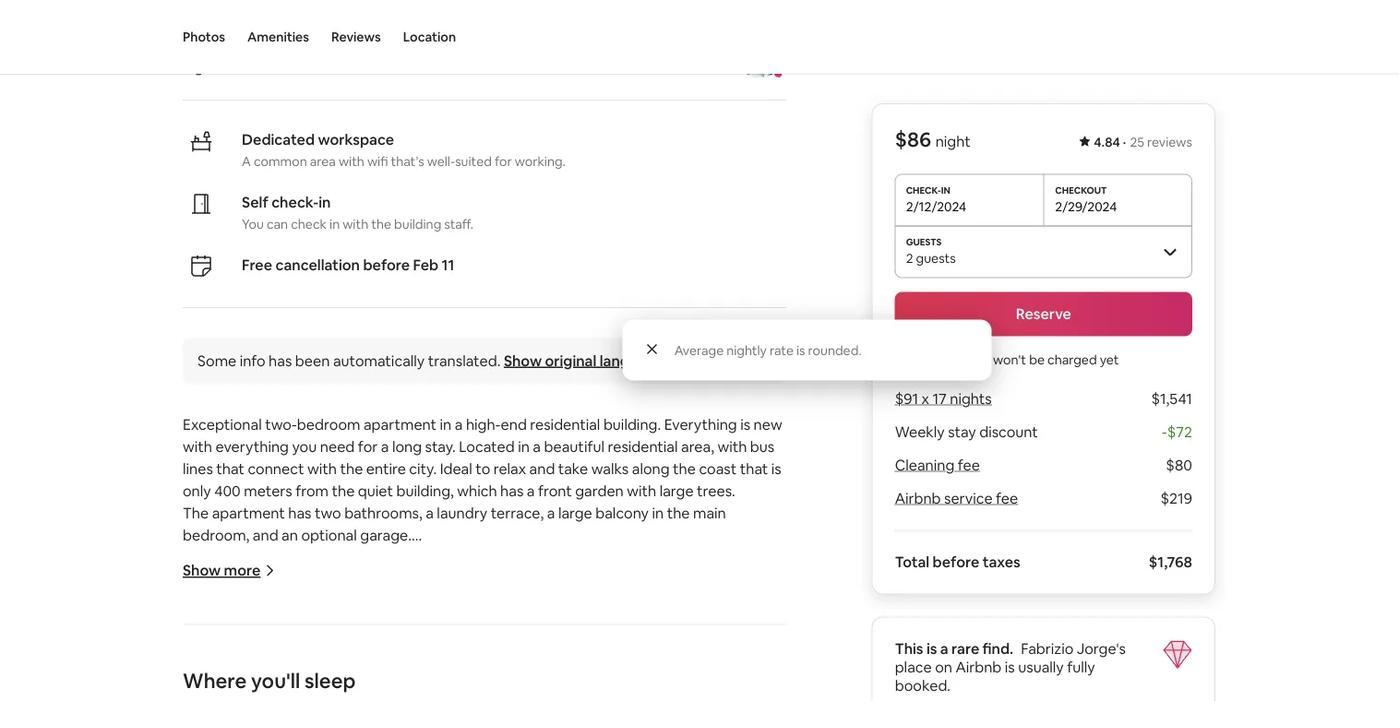Task type: locate. For each thing, give the bounding box(es) containing it.
weekly
[[895, 423, 945, 442]]

you down the self at left
[[242, 216, 264, 233]]

for right "suited"
[[495, 154, 512, 170]]

2/29/2024
[[1055, 198, 1117, 215]]

1 horizontal spatial and
[[294, 615, 319, 634]]

$1,541
[[1151, 389, 1192, 408]]

located
[[459, 437, 515, 456]]

0 vertical spatial before
[[363, 256, 410, 275]]

1 horizontal spatial show
[[504, 352, 542, 371]]

the down need on the left bottom of the page
[[340, 460, 363, 478]]

show left original
[[504, 352, 542, 371]]

exceptional two-bedroom apartment in a high-end residential building. everything is new with everything you need for a long stay. located in a beautiful residential area, with bus lines that connect with the entire city. ideal to relax and take walks along the coast that is only 400 meters from the quiet building, which has a front garden with large trees. the apartment has two bathrooms, a laundry terrace, a large balcony in the main bedroom, and an optional garage.
[[183, 415, 786, 545]]

airbnb right the on
[[956, 658, 1002, 677]]

large
[[660, 482, 694, 501], [558, 504, 592, 523]]

before left the feb
[[363, 256, 410, 275]]

with up from
[[307, 460, 337, 478]]

bus
[[750, 437, 774, 456]]

the left main
[[667, 504, 690, 523]]

which
[[457, 482, 497, 501]]

bedrooms
[[261, 57, 331, 76]]

1 vertical spatial before
[[933, 553, 979, 572]]

by
[[416, 25, 440, 51]]

to
[[475, 460, 490, 478]]

with down workspace
[[339, 154, 364, 170]]

0 horizontal spatial show
[[183, 562, 221, 580]]

0 horizontal spatial large
[[558, 504, 592, 523]]

in up check
[[319, 193, 331, 212]]

photos
[[183, 29, 225, 45]]

0 horizontal spatial residential
[[530, 415, 600, 434]]

workspace
[[318, 130, 394, 149]]

$72
[[1167, 423, 1192, 442]]

fully
[[1067, 658, 1095, 677]]

with left wi-
[[376, 637, 405, 656]]

long
[[392, 437, 422, 456]]

stay
[[948, 423, 976, 442]]

small
[[183, 659, 219, 678]]

feb
[[413, 256, 438, 275]]

ask
[[667, 615, 690, 634]]

you'll
[[251, 669, 300, 695]]

along
[[632, 460, 670, 478]]

rate
[[770, 342, 794, 359]]

the down 'area,'
[[673, 460, 696, 478]]

you
[[292, 437, 317, 456]]

0 horizontal spatial 2
[[250, 57, 258, 76]]

dedicated workspace a common area with wifi that's well-suited for working.
[[242, 130, 566, 170]]

0 horizontal spatial for
[[358, 437, 378, 456]]

quiet
[[358, 482, 393, 501]]

a down building,
[[426, 504, 434, 523]]

1 vertical spatial and
[[253, 526, 278, 545]]

the left building
[[371, 216, 391, 233]]

1 horizontal spatial airbnb
[[956, 658, 1002, 677]]

you left won't
[[968, 351, 990, 368]]

1 vertical spatial airbnb
[[956, 658, 1002, 677]]

1 vertical spatial apartment
[[212, 504, 285, 523]]

1 2 from the left
[[250, 57, 258, 76]]

2 horizontal spatial and
[[529, 460, 555, 478]]

large down the front
[[558, 504, 592, 523]]

baths
[[408, 57, 446, 76]]

bathrooms,
[[344, 504, 422, 523]]

is right the 'this'
[[926, 640, 937, 658]]

with up coast
[[717, 437, 747, 456]]

is left usually
[[1005, 658, 1015, 677]]

residential up the along
[[608, 437, 678, 456]]

and up 'good'
[[294, 615, 319, 634]]

x
[[922, 389, 929, 408]]

1 horizontal spatial 2
[[341, 57, 350, 76]]

and left the an
[[253, 526, 278, 545]]

0 vertical spatial apartment
[[364, 415, 437, 434]]

show down bedroom,
[[183, 562, 221, 580]]

everything
[[215, 437, 289, 456]]

2 horizontal spatial 2
[[397, 57, 405, 76]]

season
[[183, 637, 230, 656]]

1 vertical spatial for
[[358, 437, 378, 456]]

0 vertical spatial airbnb
[[895, 489, 941, 508]]

has right info
[[269, 352, 292, 371]]

apartment up long
[[364, 415, 437, 434]]

is right rate
[[796, 342, 805, 359]]

self
[[242, 193, 268, 212]]

0 horizontal spatial you
[[242, 216, 264, 233]]

a left high-
[[455, 415, 463, 434]]

fee up service
[[958, 456, 980, 475]]

reviews button
[[331, 0, 381, 74]]

connect
[[248, 460, 304, 478]]

25
[[1130, 134, 1144, 150]]

fabrizio jorge is a superhost. learn more about fabrizio jorge. image
[[734, 26, 786, 78], [734, 26, 786, 78]]

on
[[935, 658, 952, 677]]

4.84 · 25 reviews
[[1094, 134, 1192, 150]]

has up the an
[[288, 504, 311, 523]]

4.84
[[1094, 134, 1120, 150]]

0 vertical spatial for
[[495, 154, 512, 170]]

building.
[[603, 415, 661, 434]]

this is a rare find.
[[895, 640, 1013, 658]]

2 down rental
[[250, 57, 258, 76]]

1 horizontal spatial fee
[[996, 489, 1018, 508]]

that down bus
[[740, 460, 768, 478]]

with up the lines
[[183, 437, 212, 456]]

cancellation
[[275, 256, 360, 275]]

0 vertical spatial has
[[269, 352, 292, 371]]

entire
[[183, 25, 239, 51]]

working.
[[515, 154, 566, 170]]

·
[[243, 57, 246, 76], [335, 57, 338, 76], [390, 57, 393, 76], [1123, 134, 1126, 150]]

has down relax
[[500, 482, 524, 501]]

with up free cancellation before feb 11
[[343, 216, 368, 233]]

· left 25
[[1123, 134, 1126, 150]]

amenities button
[[247, 0, 309, 74]]

lines
[[183, 460, 213, 478]]

2 vertical spatial for
[[693, 615, 713, 634]]

2 vertical spatial and
[[294, 615, 319, 634]]

before
[[363, 256, 410, 275], [933, 553, 979, 572]]

is left new
[[740, 415, 750, 434]]

1 horizontal spatial you
[[968, 351, 990, 368]]

reviews
[[331, 29, 381, 45]]

in down end
[[518, 437, 530, 456]]

price breakdown dialog
[[623, 320, 992, 381]]

for right ask
[[693, 615, 713, 634]]

winter
[[716, 615, 759, 634]]

· down the unit
[[335, 57, 338, 76]]

total before taxes
[[895, 553, 1020, 572]]

welcome!
[[281, 659, 346, 678]]

charged
[[1047, 351, 1097, 368]]

1 vertical spatial show
[[183, 562, 221, 580]]

0 horizontal spatial that
[[216, 460, 244, 478]]

an
[[282, 526, 298, 545]]

apartment down meters
[[212, 504, 285, 523]]

with down the along
[[627, 482, 656, 501]]

2 vertical spatial has
[[288, 504, 311, 523]]

1 horizontal spatial large
[[660, 482, 694, 501]]

1 horizontal spatial that
[[740, 460, 768, 478]]

air
[[183, 615, 202, 634]]

where
[[183, 669, 247, 695]]

bedroom,
[[183, 526, 249, 545]]

conditioning
[[205, 615, 290, 634]]

1 vertical spatial fee
[[996, 489, 1018, 508]]

fee right service
[[996, 489, 1018, 508]]

sleep
[[305, 669, 356, 695]]

0 vertical spatial you
[[242, 216, 264, 233]]

suited
[[455, 154, 492, 170]]

0 vertical spatial large
[[660, 482, 694, 501]]

and inside air conditioning and heating with radiators in all rooms (optional, please ask for winter season rates), good internet with wi-fi, doorman. small pets are welcome!
[[294, 615, 319, 634]]

that up 400
[[216, 460, 244, 478]]

1 that from the left
[[216, 460, 244, 478]]

2 horizontal spatial for
[[693, 615, 713, 634]]

· right beds
[[390, 57, 393, 76]]

usually
[[1018, 658, 1064, 677]]

entire rental unit hosted by fabrizio jorge 3 guests · 2 bedrooms · 2 beds · 2 baths
[[183, 25, 579, 76]]

residential up beautiful
[[530, 415, 600, 434]]

2 left baths
[[397, 57, 405, 76]]

from
[[295, 482, 329, 501]]

1 horizontal spatial for
[[495, 154, 512, 170]]

17
[[932, 389, 947, 408]]

for up entire
[[358, 437, 378, 456]]

coast
[[699, 460, 737, 478]]

before right total
[[933, 553, 979, 572]]

large down the along
[[660, 482, 694, 501]]

0 horizontal spatial airbnb
[[895, 489, 941, 508]]

for inside air conditioning and heating with radiators in all rooms (optional, please ask for winter season rates), good internet with wi-fi, doorman. small pets are welcome!
[[693, 615, 713, 634]]

airbnb down cleaning
[[895, 489, 941, 508]]

photos button
[[183, 0, 225, 74]]

1 horizontal spatial apartment
[[364, 415, 437, 434]]

discount
[[979, 423, 1038, 442]]

building
[[394, 216, 441, 233]]

1 horizontal spatial residential
[[608, 437, 678, 456]]

automatically
[[333, 352, 425, 371]]

fabrizio jorge's place on airbnb is usually fully booked.
[[895, 640, 1126, 695]]

1 vertical spatial large
[[558, 504, 592, 523]]

and up the front
[[529, 460, 555, 478]]

airbnb
[[895, 489, 941, 508], [956, 658, 1002, 677]]

2 left beds
[[341, 57, 350, 76]]

in left all at the left of the page
[[474, 615, 485, 634]]

2 that from the left
[[740, 460, 768, 478]]

0 vertical spatial fee
[[958, 456, 980, 475]]

free cancellation before feb 11
[[242, 256, 454, 275]]



Task type: vqa. For each thing, say whether or not it's contained in the screenshot.
Average nightly rate is rounded.
yes



Task type: describe. For each thing, give the bounding box(es) containing it.
with inside 'dedicated workspace a common area with wifi that's well-suited for working.'
[[339, 154, 364, 170]]

heating
[[322, 615, 374, 634]]

cleaning fee button
[[895, 456, 980, 475]]

trees.
[[697, 482, 735, 501]]

is down bus
[[771, 460, 781, 478]]

good
[[279, 637, 315, 656]]

1 horizontal spatial before
[[933, 553, 979, 572]]

· right guests
[[243, 57, 246, 76]]

-
[[1162, 423, 1167, 442]]

city.
[[409, 460, 437, 478]]

booked.
[[895, 676, 951, 695]]

free
[[242, 256, 272, 275]]

place
[[895, 658, 932, 677]]

everything
[[664, 415, 737, 434]]

take
[[558, 460, 588, 478]]

location button
[[403, 0, 456, 74]]

$91
[[895, 389, 918, 408]]

rental
[[243, 25, 299, 51]]

1 vertical spatial residential
[[608, 437, 678, 456]]

show original language button
[[504, 352, 664, 371]]

0 vertical spatial residential
[[530, 415, 600, 434]]

taxes
[[983, 553, 1020, 572]]

can
[[267, 216, 288, 233]]

0 horizontal spatial before
[[363, 256, 410, 275]]

self check-in you can check in with the building staff.
[[242, 193, 473, 233]]

bedroom
[[297, 415, 360, 434]]

0 vertical spatial and
[[529, 460, 555, 478]]

wifi
[[367, 154, 388, 170]]

a left rare
[[940, 640, 948, 658]]

0 vertical spatial show
[[504, 352, 542, 371]]

pets
[[222, 659, 252, 678]]

400
[[214, 482, 241, 501]]

3 2 from the left
[[397, 57, 405, 76]]

a down the front
[[547, 504, 555, 523]]

the inside self check-in you can check in with the building staff.
[[371, 216, 391, 233]]

stay.
[[425, 437, 456, 456]]

3
[[183, 57, 191, 76]]

0 horizontal spatial fee
[[958, 456, 980, 475]]

$91 x 17 nights
[[895, 389, 992, 408]]

reviews
[[1147, 134, 1192, 150]]

average nightly rate is rounded.
[[674, 342, 862, 359]]

are
[[256, 659, 277, 678]]

a
[[242, 154, 251, 170]]

the up the two
[[332, 482, 355, 501]]

info
[[240, 352, 265, 371]]

rare
[[952, 640, 979, 658]]

new
[[754, 415, 782, 434]]

check-
[[271, 193, 319, 212]]

a left the front
[[527, 482, 535, 501]]

total
[[895, 553, 929, 572]]

main
[[693, 504, 726, 523]]

0 horizontal spatial and
[[253, 526, 278, 545]]

average
[[674, 342, 724, 359]]

front
[[538, 482, 572, 501]]

been
[[295, 352, 330, 371]]

relax
[[493, 460, 526, 478]]

doorman.
[[450, 637, 516, 656]]

show more
[[183, 562, 261, 580]]

high-
[[466, 415, 501, 434]]

some
[[197, 352, 236, 371]]

this
[[895, 640, 923, 658]]

in right check
[[329, 216, 340, 233]]

ideal
[[440, 460, 472, 478]]

hosted
[[345, 25, 412, 51]]

jorge's
[[1077, 640, 1126, 658]]

walks
[[591, 460, 629, 478]]

rounded.
[[808, 342, 862, 359]]

meters
[[244, 482, 292, 501]]

area,
[[681, 437, 714, 456]]

1 vertical spatial has
[[500, 482, 524, 501]]

in up stay.
[[440, 415, 451, 434]]

fabrizio jorge
[[444, 25, 579, 51]]

wi-
[[409, 637, 432, 656]]

fi,
[[432, 637, 447, 656]]

$1,768
[[1149, 553, 1192, 572]]

for inside exceptional two-bedroom apartment in a high-end residential building. everything is new with everything you need for a long stay. located in a beautiful residential area, with bus lines that connect with the entire city. ideal to relax and take walks along the coast that is only 400 meters from the quiet building, which has a front garden with large trees. the apartment has two bathrooms, a laundry terrace, a large balcony in the main bedroom, and an optional garage.
[[358, 437, 378, 456]]

be
[[1029, 351, 1045, 368]]

$219
[[1161, 489, 1192, 508]]

with inside self check-in you can check in with the building staff.
[[343, 216, 368, 233]]

2/12/2024
[[906, 198, 966, 215]]

for inside 'dedicated workspace a common area with wifi that's well-suited for working.'
[[495, 154, 512, 170]]

rates),
[[233, 637, 276, 656]]

is inside price breakdown dialog
[[796, 342, 805, 359]]

0 horizontal spatial apartment
[[212, 504, 285, 523]]

a left beautiful
[[533, 437, 541, 456]]

amenities
[[247, 29, 309, 45]]

airbnb inside fabrizio jorge's place on airbnb is usually fully booked.
[[956, 658, 1002, 677]]

exceptional
[[183, 415, 262, 434]]

rooms
[[506, 615, 550, 634]]

(optional,
[[553, 615, 616, 634]]

1 vertical spatial you
[[968, 351, 990, 368]]

in inside air conditioning and heating with radiators in all rooms (optional, please ask for winter season rates), good internet with wi-fi, doorman. small pets are welcome!
[[474, 615, 485, 634]]

is inside fabrizio jorge's place on airbnb is usually fully booked.
[[1005, 658, 1015, 677]]

language
[[600, 352, 664, 371]]

laundry
[[437, 504, 487, 523]]

reserve button
[[895, 292, 1192, 336]]

beautiful
[[544, 437, 604, 456]]

you inside self check-in you can check in with the building staff.
[[242, 216, 264, 233]]

won't
[[993, 351, 1026, 368]]

11
[[442, 256, 454, 275]]

entire
[[366, 460, 406, 478]]

some info has been automatically translated. show original language
[[197, 352, 664, 371]]

radiators
[[410, 615, 470, 634]]

please
[[620, 615, 664, 634]]

in right balcony
[[652, 504, 664, 523]]

2 2 from the left
[[341, 57, 350, 76]]

well-
[[427, 154, 455, 170]]

translated.
[[428, 352, 501, 371]]

garden
[[575, 482, 624, 501]]

cleaning
[[895, 456, 954, 475]]

internet
[[318, 637, 373, 656]]

yet
[[1100, 351, 1119, 368]]

staff.
[[444, 216, 473, 233]]

a left long
[[381, 437, 389, 456]]

balcony
[[595, 504, 649, 523]]

with right heating
[[377, 615, 407, 634]]



